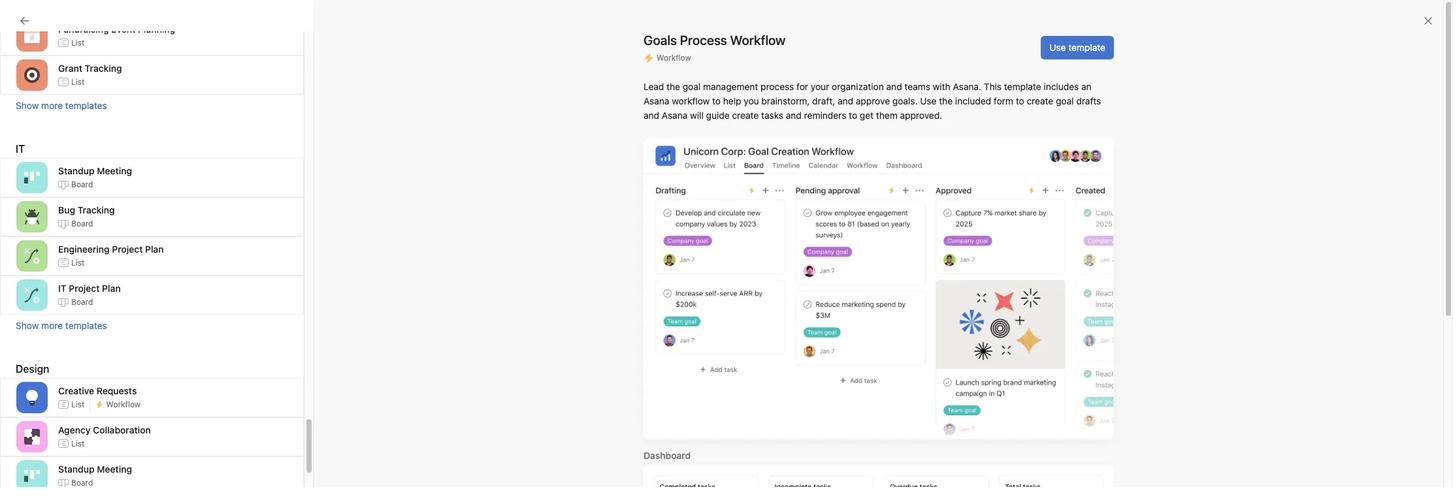 Task type: vqa. For each thing, say whether or not it's contained in the screenshot.
'Cross-' inside the THE PROJECTS element
yes



Task type: describe. For each thing, give the bounding box(es) containing it.
goals process workflow
[[644, 33, 786, 48]]

minutes
[[1057, 165, 1087, 175]]

form
[[994, 95, 1014, 107]]

team button
[[0, 281, 39, 294]]

your
[[811, 81, 829, 92]]

invite button
[[12, 459, 69, 482]]

show more templates for 2nd show more templates "button"
[[16, 320, 107, 331]]

plan for engineering project plan
[[145, 243, 164, 255]]

meeting for standup meeting image
[[97, 165, 132, 176]]

workflow
[[672, 95, 710, 107]]

approved.
[[900, 110, 942, 121]]

first portfolio
[[235, 55, 311, 70]]

collaboration
[[93, 424, 151, 436]]

1 vertical spatial asana
[[662, 110, 688, 121]]

bug tracking
[[58, 204, 115, 215]]

will
[[690, 110, 704, 121]]

template inside lead the goal management process for your organization and teams with asana. this template includes an asana workflow to help you brainstorm, draft, and approve goals. use the included form to create goal drafts and asana will guide create tasks and reminders to get them approved.
[[1004, 81, 1041, 92]]

creative requests image
[[24, 390, 40, 406]]

plan inside projects element
[[139, 236, 157, 247]]

and down organization
[[838, 95, 854, 107]]

help
[[723, 95, 741, 107]]

process workflow
[[680, 33, 786, 48]]

0 vertical spatial goal
[[683, 81, 701, 92]]

brainstorm,
[[762, 95, 810, 107]]

fundraising
[[58, 23, 109, 34]]

includes
[[1044, 81, 1079, 92]]

my workspace link
[[8, 299, 149, 320]]

1 vertical spatial dashboard
[[644, 450, 691, 461]]

inbox
[[34, 86, 57, 97]]

approve
[[856, 95, 890, 107]]

template inside button
[[1069, 42, 1106, 53]]

portfolios
[[34, 168, 74, 179]]

standup meeting image
[[24, 170, 40, 186]]

and down lead
[[644, 110, 659, 121]]

use inside lead the goal management process for your organization and teams with asana. this template includes an asana workflow to help you brainstorm, draft, and approve goals. use the included form to create goal drafts and asana will guide create tasks and reminders to get them approved.
[[920, 95, 937, 107]]

my tasks link
[[8, 61, 149, 82]]

dashboard link
[[256, 79, 303, 97]]

event
[[111, 23, 135, 34]]

list for agency
[[71, 439, 85, 449]]

ago
[[1089, 165, 1103, 175]]

grant tracking
[[58, 62, 122, 74]]

0 vertical spatial asana
[[644, 95, 670, 107]]

agency
[[58, 424, 91, 436]]

tracking for bug tracking
[[78, 204, 115, 215]]

home link
[[8, 40, 149, 61]]

1 show from the top
[[16, 100, 39, 111]]

reporting link
[[8, 142, 149, 163]]

tasks inside global element
[[49, 65, 71, 76]]

process
[[761, 81, 794, 92]]

goals.
[[893, 95, 918, 107]]

projects element
[[0, 208, 157, 276]]

fundraising event planning
[[58, 23, 175, 34]]

goals for goals process workflow
[[644, 33, 677, 48]]

engineering project plan image
[[24, 248, 40, 264]]

bug
[[58, 204, 75, 215]]

close image
[[1423, 16, 1434, 26]]

my for my first portfolio
[[214, 55, 232, 70]]

cross-functional project plan cell
[[157, 158, 990, 184]]

my first portfolio
[[34, 257, 104, 268]]

this
[[984, 81, 1002, 92]]

standup meeting for standup meeting icon
[[58, 464, 132, 475]]

my first portfolio link
[[8, 252, 149, 273]]

teams
[[905, 81, 931, 92]]

it project plan image
[[24, 288, 40, 303]]

0 horizontal spatial to
[[712, 95, 721, 107]]

tracking for grant tracking
[[85, 62, 122, 74]]

1 vertical spatial workflow
[[106, 400, 141, 409]]

my for my first portfolio
[[34, 257, 47, 268]]

goals for goals
[[34, 189, 58, 200]]

2
[[1050, 165, 1055, 175]]

global element
[[0, 32, 157, 110]]

draft,
[[812, 95, 835, 107]]

2 minutes ago
[[1050, 165, 1103, 175]]

go back image
[[20, 16, 30, 26]]

cross-functional project plan row
[[157, 158, 1453, 184]]

you
[[744, 95, 759, 107]]

them
[[876, 110, 898, 121]]

cell containing on track
[[989, 158, 1120, 182]]

board for meeting
[[71, 179, 93, 189]]

1 horizontal spatial the
[[939, 95, 953, 107]]

1 horizontal spatial to
[[849, 110, 857, 121]]

engineering project plan
[[58, 243, 164, 255]]

functional inside projects element
[[62, 236, 104, 247]]

on track
[[1011, 165, 1043, 175]]

and up goals.
[[887, 81, 902, 92]]

list for grant
[[71, 77, 85, 87]]

2 cell from the left
[[1119, 158, 1250, 182]]

with
[[933, 81, 951, 92]]

4 list from the top
[[71, 400, 85, 409]]

1 horizontal spatial create
[[1027, 95, 1054, 107]]

standup meeting button
[[0, 457, 304, 488]]

portfolio
[[68, 257, 104, 268]]

creative
[[58, 385, 94, 396]]

agency collaboration image
[[24, 429, 40, 445]]

grant tracking image
[[24, 67, 40, 83]]

workspace
[[49, 304, 95, 315]]

and down brainstorm,
[[786, 110, 802, 121]]

portfolios link
[[8, 163, 149, 184]]

home
[[34, 44, 59, 56]]

bug tracking image
[[24, 209, 40, 225]]

2 horizontal spatial to
[[1016, 95, 1024, 107]]

1 show more templates button from the top
[[16, 100, 288, 111]]



Task type: locate. For each thing, give the bounding box(es) containing it.
to up guide
[[712, 95, 721, 107]]

2 standup meeting from the top
[[58, 464, 132, 475]]

0 horizontal spatial cross-
[[34, 236, 62, 247]]

0 vertical spatial show more templates button
[[16, 100, 288, 111]]

show more templates down my workspace
[[16, 320, 107, 331]]

lead
[[644, 81, 664, 92]]

list
[[71, 38, 85, 47], [71, 77, 85, 87], [71, 258, 85, 268], [71, 400, 85, 409], [71, 439, 85, 449]]

1 vertical spatial standup
[[58, 464, 95, 475]]

1 more from the top
[[41, 100, 63, 111]]

1 vertical spatial plan
[[102, 283, 121, 294]]

more
[[41, 100, 63, 111], [41, 320, 63, 331]]

to
[[712, 95, 721, 107], [1016, 95, 1024, 107], [849, 110, 857, 121]]

included
[[955, 95, 991, 107]]

my left first portfolio
[[214, 55, 232, 70]]

1 horizontal spatial cross-functional project plan link
[[196, 163, 319, 177]]

2 show more templates button from the top
[[16, 320, 288, 331]]

list down agency
[[71, 439, 85, 449]]

2 templates from the top
[[65, 320, 107, 331]]

1 vertical spatial show more templates
[[16, 320, 107, 331]]

it for it project plan
[[58, 283, 66, 294]]

meeting for standup meeting icon
[[97, 464, 132, 475]]

0 horizontal spatial the
[[667, 81, 680, 92]]

goals
[[644, 33, 677, 48], [34, 189, 58, 200]]

workflow up lead
[[657, 53, 691, 63]]

1 vertical spatial show more templates button
[[16, 320, 288, 331]]

my workspace
[[34, 304, 95, 315]]

0 vertical spatial tasks
[[49, 65, 71, 76]]

due date for cross-functional project plan cell
[[1249, 158, 1328, 182]]

it up standup meeting image
[[16, 143, 25, 155]]

more for 2nd show more templates "button" from the bottom
[[41, 100, 63, 111]]

standup meeting inside dropdown button
[[58, 464, 132, 475]]

standup meeting for standup meeting image
[[58, 165, 132, 176]]

board for project
[[71, 297, 93, 307]]

1 horizontal spatial goals
[[644, 33, 677, 48]]

1 vertical spatial use
[[920, 95, 937, 107]]

asana down lead
[[644, 95, 670, 107]]

standup meeting down the reporting link at the left of the page
[[58, 165, 132, 176]]

meeting inside the standup meeting dropdown button
[[97, 464, 132, 475]]

asana.
[[953, 81, 982, 92]]

0 vertical spatial plan
[[301, 164, 319, 175]]

list box
[[572, 5, 886, 26]]

track
[[1024, 165, 1043, 175]]

meeting down the reporting link at the left of the page
[[97, 165, 132, 176]]

my for my tasks
[[34, 65, 47, 76]]

creative requests
[[58, 385, 137, 396]]

agency collaboration
[[58, 424, 151, 436]]

1 vertical spatial cross-
[[34, 236, 62, 247]]

0 vertical spatial cross-functional project plan link
[[196, 163, 319, 177]]

standup down the reporting link at the left of the page
[[58, 165, 95, 176]]

0 horizontal spatial plan
[[102, 283, 121, 294]]

board for tracking
[[71, 219, 93, 228]]

plan
[[301, 164, 319, 175], [139, 236, 157, 247]]

0 vertical spatial board
[[71, 179, 93, 189]]

1 horizontal spatial goal
[[1056, 95, 1074, 107]]

cross- inside cell
[[196, 164, 224, 175]]

use inside button
[[1050, 42, 1066, 53]]

create down includes
[[1027, 95, 1054, 107]]

workflow
[[657, 53, 691, 63], [106, 400, 141, 409]]

create down the you
[[732, 110, 759, 121]]

show
[[16, 100, 39, 111], [16, 320, 39, 331]]

goal down includes
[[1056, 95, 1074, 107]]

templates for 2nd show more templates "button" from the bottom
[[65, 100, 107, 111]]

1 horizontal spatial tasks
[[761, 110, 784, 121]]

meeting down collaboration
[[97, 464, 132, 475]]

0 vertical spatial standup meeting
[[58, 165, 132, 176]]

my left first
[[34, 257, 47, 268]]

0 vertical spatial workflow
[[657, 53, 691, 63]]

project for it
[[69, 283, 100, 294]]

project right engineering
[[112, 243, 143, 255]]

cross-functional project plan inside cross-functional project plan cell
[[196, 164, 319, 175]]

1 vertical spatial goals
[[34, 189, 58, 200]]

0 vertical spatial create
[[1027, 95, 1054, 107]]

my down it project plan "image"
[[34, 304, 47, 315]]

1 vertical spatial functional
[[62, 236, 104, 247]]

management
[[703, 81, 758, 92]]

more down inbox
[[41, 100, 63, 111]]

my inside projects element
[[34, 257, 47, 268]]

first
[[49, 257, 66, 268]]

inbox link
[[8, 82, 149, 103]]

team
[[16, 282, 39, 293]]

0 vertical spatial show
[[16, 100, 39, 111]]

1 vertical spatial templates
[[65, 320, 107, 331]]

0 horizontal spatial cross-functional project plan link
[[8, 231, 157, 252]]

1 vertical spatial standup meeting
[[58, 464, 132, 475]]

asana down workflow in the top left of the page
[[662, 110, 688, 121]]

list for fundraising
[[71, 38, 85, 47]]

cross-functional project plan inside projects element
[[34, 236, 157, 247]]

it for it
[[16, 143, 25, 155]]

list down fundraising
[[71, 38, 85, 47]]

lead the goal management process for your organization and teams with asana. this template includes an asana workflow to help you brainstorm, draft, and approve goals. use the included form to create goal drafts and asana will guide create tasks and reminders to get them approved.
[[644, 81, 1101, 121]]

tasks down home
[[49, 65, 71, 76]]

1 vertical spatial show
[[16, 320, 39, 331]]

1 vertical spatial more
[[41, 320, 63, 331]]

show more templates for 2nd show more templates "button" from the bottom
[[16, 100, 107, 111]]

0 horizontal spatial template
[[1004, 81, 1041, 92]]

1 vertical spatial it
[[58, 283, 66, 294]]

plan inside cell
[[301, 164, 319, 175]]

plan for it project plan
[[102, 283, 121, 294]]

templates
[[65, 100, 107, 111], [65, 320, 107, 331]]

1 horizontal spatial plan
[[301, 164, 319, 175]]

0 horizontal spatial it
[[16, 143, 25, 155]]

standup inside dropdown button
[[58, 464, 95, 475]]

it project plan
[[58, 283, 121, 294]]

0 horizontal spatial dashboard
[[256, 79, 303, 90]]

1 vertical spatial plan
[[139, 236, 157, 247]]

projects
[[16, 214, 51, 225]]

standup for standup meeting icon
[[58, 464, 95, 475]]

2 row from the top
[[157, 157, 1453, 159]]

standup
[[58, 165, 95, 176], [58, 464, 95, 475]]

use up approved.
[[920, 95, 937, 107]]

list down engineering
[[71, 258, 85, 268]]

0 vertical spatial plan
[[145, 243, 164, 255]]

use up includes
[[1050, 42, 1066, 53]]

0 vertical spatial dashboard
[[256, 79, 303, 90]]

the down 'with'
[[939, 95, 953, 107]]

1 horizontal spatial cross-
[[196, 164, 224, 175]]

list down creative
[[71, 400, 85, 409]]

0 vertical spatial templates
[[65, 100, 107, 111]]

board down it project plan
[[71, 297, 93, 307]]

0 vertical spatial project
[[269, 164, 298, 175]]

0 horizontal spatial plan
[[139, 236, 157, 247]]

project up my workspace link
[[69, 283, 100, 294]]

organization
[[832, 81, 884, 92]]

use
[[1050, 42, 1066, 53], [920, 95, 937, 107]]

0 vertical spatial the
[[667, 81, 680, 92]]

0 horizontal spatial workflow
[[106, 400, 141, 409]]

0 horizontal spatial functional
[[62, 236, 104, 247]]

1 vertical spatial cross-functional project plan link
[[8, 231, 157, 252]]

0 vertical spatial standup
[[58, 165, 95, 176]]

show down inbox
[[16, 100, 39, 111]]

0 vertical spatial meeting
[[97, 165, 132, 176]]

cell
[[989, 158, 1120, 182], [1119, 158, 1250, 182], [1327, 158, 1406, 182]]

2 more from the top
[[41, 320, 63, 331]]

guide
[[706, 110, 730, 121]]

list down 'grant'
[[71, 77, 85, 87]]

template up form
[[1004, 81, 1041, 92]]

standup meeting image
[[24, 469, 40, 484]]

the right lead
[[667, 81, 680, 92]]

1 list from the top
[[71, 38, 85, 47]]

project inside cell
[[269, 164, 298, 175]]

requests
[[97, 385, 137, 396]]

1 horizontal spatial it
[[58, 283, 66, 294]]

0 horizontal spatial cross-functional project plan
[[34, 236, 157, 247]]

tasks inside lead the goal management process for your organization and teams with asana. this template includes an asana workflow to help you brainstorm, draft, and approve goals. use the included form to create goal drafts and asana will guide create tasks and reminders to get them approved.
[[761, 110, 784, 121]]

use template
[[1050, 42, 1106, 53]]

2 show from the top
[[16, 320, 39, 331]]

on
[[1011, 165, 1022, 175]]

0 vertical spatial functional
[[224, 164, 266, 175]]

1 vertical spatial cross-functional project plan
[[34, 236, 157, 247]]

functional
[[224, 164, 266, 175], [62, 236, 104, 247]]

invite
[[37, 465, 60, 476]]

1 meeting from the top
[[97, 165, 132, 176]]

1 vertical spatial tracking
[[78, 204, 115, 215]]

my up inbox
[[34, 65, 47, 76]]

and
[[887, 81, 902, 92], [838, 95, 854, 107], [644, 110, 659, 121], [786, 110, 802, 121]]

0 vertical spatial use
[[1050, 42, 1066, 53]]

1 vertical spatial goal
[[1056, 95, 1074, 107]]

1 horizontal spatial project
[[269, 164, 298, 175]]

3 list from the top
[[71, 258, 85, 268]]

1 cell from the left
[[989, 158, 1120, 182]]

templates down my tasks link
[[65, 100, 107, 111]]

1 standup from the top
[[58, 165, 95, 176]]

0 horizontal spatial tasks
[[49, 65, 71, 76]]

my first portfolio
[[214, 55, 311, 70]]

projects button
[[0, 213, 51, 226]]

workflow down requests
[[106, 400, 141, 409]]

0 horizontal spatial project
[[69, 283, 100, 294]]

more down my workspace
[[41, 320, 63, 331]]

board
[[71, 179, 93, 189], [71, 219, 93, 228], [71, 297, 93, 307]]

1 vertical spatial template
[[1004, 81, 1041, 92]]

3 board from the top
[[71, 297, 93, 307]]

2 list from the top
[[71, 77, 85, 87]]

meeting
[[97, 165, 132, 176], [97, 464, 132, 475]]

reminders
[[804, 110, 847, 121]]

0 horizontal spatial goals
[[34, 189, 58, 200]]

1 horizontal spatial plan
[[145, 243, 164, 255]]

goal up workflow in the top left of the page
[[683, 81, 701, 92]]

cross-functional project plan link inside cell
[[196, 163, 319, 177]]

board down bug tracking
[[71, 219, 93, 228]]

goals down standup meeting image
[[34, 189, 58, 200]]

get
[[860, 110, 874, 121]]

1 vertical spatial create
[[732, 110, 759, 121]]

my for my workspace
[[34, 304, 47, 315]]

0 horizontal spatial use
[[920, 95, 937, 107]]

project for engineering
[[112, 243, 143, 255]]

1 standup meeting from the top
[[58, 165, 132, 176]]

to right form
[[1016, 95, 1024, 107]]

tracking right bug
[[78, 204, 115, 215]]

hide sidebar image
[[17, 10, 27, 21]]

list for engineering
[[71, 258, 85, 268]]

goals inside insights element
[[34, 189, 58, 200]]

1 horizontal spatial template
[[1069, 42, 1106, 53]]

0 vertical spatial tracking
[[85, 62, 122, 74]]

standup for standup meeting image
[[58, 165, 95, 176]]

teams element
[[0, 276, 157, 323]]

0 vertical spatial it
[[16, 143, 25, 155]]

my tasks
[[34, 65, 71, 76]]

template up an
[[1069, 42, 1106, 53]]

0 vertical spatial show more templates
[[16, 100, 107, 111]]

goals up lead
[[644, 33, 677, 48]]

0 horizontal spatial create
[[732, 110, 759, 121]]

cross- inside projects element
[[34, 236, 62, 247]]

it
[[16, 143, 25, 155], [58, 283, 66, 294]]

1 horizontal spatial dashboard
[[644, 450, 691, 461]]

an
[[1082, 81, 1092, 92]]

templates for 2nd show more templates "button"
[[65, 320, 107, 331]]

0 vertical spatial goals
[[644, 33, 677, 48]]

planning
[[138, 23, 175, 34]]

cross-functional project plan link inside projects element
[[8, 231, 157, 252]]

2 show more templates from the top
[[16, 320, 107, 331]]

use template button
[[1041, 36, 1114, 59]]

0 vertical spatial template
[[1069, 42, 1106, 53]]

2 vertical spatial board
[[71, 297, 93, 307]]

standup meeting down agency collaboration
[[58, 464, 132, 475]]

0 vertical spatial more
[[41, 100, 63, 111]]

template
[[1069, 42, 1106, 53], [1004, 81, 1041, 92]]

cross-functional project plan link
[[196, 163, 319, 177], [8, 231, 157, 252]]

2 standup from the top
[[58, 464, 95, 475]]

1 show more templates from the top
[[16, 100, 107, 111]]

1 vertical spatial project
[[107, 236, 136, 247]]

show more templates
[[16, 100, 107, 111], [16, 320, 107, 331]]

1 horizontal spatial workflow
[[657, 53, 691, 63]]

0 vertical spatial cross-
[[196, 164, 224, 175]]

insights element
[[0, 119, 157, 208]]

1 horizontal spatial functional
[[224, 164, 266, 175]]

1 horizontal spatial cross-functional project plan
[[196, 164, 319, 175]]

0 vertical spatial project
[[112, 243, 143, 255]]

engineering
[[58, 243, 110, 255]]

more for 2nd show more templates "button"
[[41, 320, 63, 331]]

standup down agency
[[58, 464, 95, 475]]

my
[[214, 55, 232, 70], [34, 65, 47, 76], [34, 257, 47, 268], [34, 304, 47, 315]]

3 cell from the left
[[1327, 158, 1406, 182]]

tasks down brainstorm,
[[761, 110, 784, 121]]

row
[[157, 134, 1453, 158], [157, 157, 1453, 159]]

1 board from the top
[[71, 179, 93, 189]]

1 vertical spatial board
[[71, 219, 93, 228]]

1 vertical spatial the
[[939, 95, 953, 107]]

tracking
[[85, 62, 122, 74], [78, 204, 115, 215]]

goals link
[[8, 184, 149, 205]]

1 vertical spatial tasks
[[761, 110, 784, 121]]

standup meeting
[[58, 165, 132, 176], [58, 464, 132, 475]]

tasks
[[49, 65, 71, 76], [761, 110, 784, 121]]

to left get
[[849, 110, 857, 121]]

2 meeting from the top
[[97, 464, 132, 475]]

for
[[797, 81, 808, 92]]

2 board from the top
[[71, 219, 93, 228]]

my inside global element
[[34, 65, 47, 76]]

dashboard
[[256, 79, 303, 90], [644, 450, 691, 461]]

project
[[112, 243, 143, 255], [69, 283, 100, 294]]

grant
[[58, 62, 82, 74]]

1 horizontal spatial use
[[1050, 42, 1066, 53]]

0 horizontal spatial goal
[[683, 81, 701, 92]]

1 templates from the top
[[65, 100, 107, 111]]

1 horizontal spatial project
[[112, 243, 143, 255]]

functional inside cell
[[224, 164, 266, 175]]

drafts
[[1076, 95, 1101, 107]]

it up my workspace
[[58, 283, 66, 294]]

0 horizontal spatial project
[[107, 236, 136, 247]]

0 vertical spatial cross-functional project plan
[[196, 164, 319, 175]]

1 row from the top
[[157, 134, 1453, 158]]

1 vertical spatial project
[[69, 283, 100, 294]]

reporting
[[34, 147, 75, 158]]

fundraising event planning image
[[24, 28, 40, 44]]

design
[[16, 363, 49, 375]]

1 vertical spatial meeting
[[97, 464, 132, 475]]

show more templates button
[[16, 100, 288, 111], [16, 320, 288, 331]]

goal
[[683, 81, 701, 92], [1056, 95, 1074, 107]]

show more templates down inbox
[[16, 100, 107, 111]]

show down it project plan "image"
[[16, 320, 39, 331]]

5 list from the top
[[71, 439, 85, 449]]

templates down workspace
[[65, 320, 107, 331]]

tracking down home link
[[85, 62, 122, 74]]

asana
[[644, 95, 670, 107], [662, 110, 688, 121]]

my inside teams element
[[34, 304, 47, 315]]

board up bug tracking
[[71, 179, 93, 189]]



